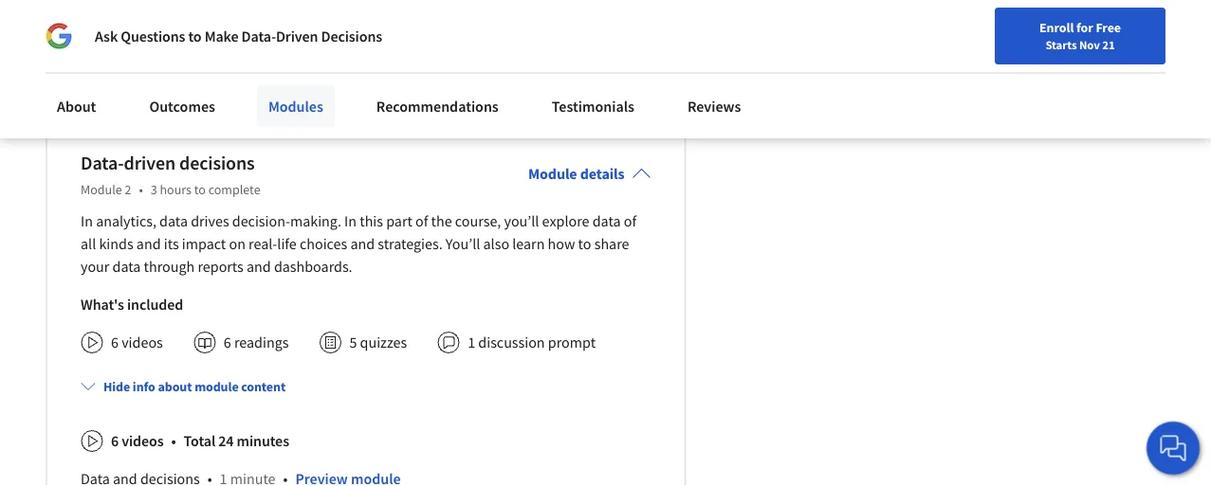 Task type: describe. For each thing, give the bounding box(es) containing it.
testimonials link
[[540, 85, 646, 127]]

1 in from the left
[[81, 212, 93, 231]]

enroll
[[1040, 19, 1074, 36]]

data right 'your'
[[180, 26, 208, 45]]

1 videos from the top
[[122, 334, 163, 353]]

1 horizontal spatial data-
[[241, 27, 276, 46]]

readings
[[234, 334, 289, 353]]

to inside in analytics, data drives decision-making. in this part of the course, you'll explore data of all kinds and its impact on real-life choices and strategies. you'll also learn how to share your data through reports and dashboards.
[[578, 235, 591, 254]]

your
[[148, 26, 177, 45]]

decisions
[[179, 151, 255, 175]]

5 quizzes
[[349, 334, 407, 353]]

2
[[125, 181, 131, 198]]

content
[[241, 378, 286, 395]]

course,
[[455, 212, 501, 231]]

six
[[81, 64, 99, 83]]

total
[[184, 432, 215, 451]]

hide info about module content button
[[73, 370, 293, 404]]

strategies.
[[378, 235, 443, 254]]

how
[[548, 235, 575, 254]]

module
[[195, 378, 239, 395]]

your
[[81, 258, 109, 277]]

modules
[[268, 97, 323, 116]]

enroll for free starts nov 21
[[1040, 19, 1121, 52]]

1
[[468, 334, 475, 353]]

0 vertical spatial to
[[188, 27, 202, 46]]

• inside info about module content element
[[171, 432, 176, 451]]

kinds
[[99, 235, 133, 254]]

• total 24 minutes
[[171, 432, 289, 451]]

refresher:
[[81, 26, 145, 45]]

1 horizontal spatial and
[[247, 258, 271, 277]]

impact
[[182, 235, 226, 254]]

21
[[1102, 37, 1115, 52]]

analytics,
[[96, 212, 156, 231]]

testimonials
[[552, 97, 634, 116]]

share
[[594, 235, 629, 254]]

hide
[[103, 378, 130, 395]]

24
[[218, 432, 234, 451]]

prompt
[[548, 334, 596, 353]]

• inside data-driven decisions module 2 • 3 hours to complete
[[139, 181, 143, 198]]

explore
[[542, 212, 590, 231]]

hide info about module content
[[103, 378, 286, 395]]

data- inside data-driven decisions module 2 • 3 hours to complete
[[81, 151, 124, 175]]

driven
[[276, 27, 318, 46]]

basic
[[102, 64, 135, 83]]

quizzes
[[360, 334, 407, 353]]

coursera image
[[15, 15, 136, 46]]

making.
[[290, 212, 341, 231]]

module details
[[528, 165, 625, 184]]

complete
[[208, 181, 260, 198]]

2 in from the left
[[344, 212, 357, 231]]

real-
[[249, 235, 277, 254]]

reports
[[198, 258, 244, 277]]

modules link
[[257, 85, 335, 127]]

through
[[144, 258, 195, 277]]

dashboards.
[[274, 258, 352, 277]]

six basic problem types • 10 minutes
[[81, 64, 319, 83]]

6 left "readings"
[[224, 334, 231, 353]]

what's included
[[81, 296, 183, 315]]

starts
[[1046, 37, 1077, 52]]

outcomes
[[149, 97, 215, 116]]

driven
[[124, 151, 176, 175]]

decision-
[[232, 212, 290, 231]]

the
[[431, 212, 452, 231]]

outcomes link
[[138, 85, 227, 127]]

problem
[[138, 64, 192, 83]]

10
[[250, 64, 265, 83]]

6 readings
[[224, 334, 289, 353]]

about link
[[46, 85, 108, 127]]

what's
[[81, 296, 124, 315]]

data down kinds
[[112, 258, 141, 277]]



Task type: locate. For each thing, give the bounding box(es) containing it.
1 vertical spatial minutes
[[237, 432, 289, 451]]

2 horizontal spatial •
[[237, 64, 242, 83]]

and down this
[[350, 235, 375, 254]]

1 vertical spatial •
[[139, 181, 143, 198]]

all
[[81, 235, 96, 254]]

1 vertical spatial to
[[194, 181, 206, 198]]

in analytics, data drives decision-making. in this part of the course, you'll explore data of all kinds and its impact on real-life choices and strategies. you'll also learn how to share your data through reports and dashboards.
[[81, 212, 637, 277]]

0 horizontal spatial •
[[139, 181, 143, 198]]

hours
[[160, 181, 192, 198]]

0 horizontal spatial of
[[415, 212, 428, 231]]

reviews
[[688, 97, 741, 116]]

data up share
[[593, 212, 621, 231]]

you'll
[[504, 212, 539, 231]]

0 vertical spatial 6 videos
[[111, 334, 163, 353]]

free
[[1096, 19, 1121, 36]]

0 vertical spatial videos
[[122, 334, 163, 353]]

6 videos down info
[[111, 432, 164, 451]]

data
[[180, 26, 208, 45], [159, 212, 188, 231], [593, 212, 621, 231], [112, 258, 141, 277]]

data- down the about link
[[81, 151, 124, 175]]

1 of from the left
[[415, 212, 428, 231]]

2 videos from the top
[[122, 432, 164, 451]]

show notifications image
[[1025, 24, 1047, 46]]

of up share
[[624, 212, 637, 231]]

details
[[580, 165, 625, 184]]

questions
[[121, 27, 185, 46]]

this
[[360, 212, 383, 231]]

• left 'total'
[[171, 432, 176, 451]]

• left 10 on the left
[[237, 64, 242, 83]]

refresher: your data analytics certificate roadmap
[[81, 26, 395, 45]]

recommendations link
[[365, 85, 510, 127]]

1 6 videos from the top
[[111, 334, 163, 353]]

module inside data-driven decisions module 2 • 3 hours to complete
[[81, 181, 122, 198]]

0 vertical spatial data-
[[241, 27, 276, 46]]

of left the
[[415, 212, 428, 231]]

learn
[[512, 235, 545, 254]]

info about module content element
[[73, 362, 651, 487]]

of
[[415, 212, 428, 231], [624, 212, 637, 231]]

minutes
[[268, 64, 319, 83], [237, 432, 289, 451]]

6 videos down what's included
[[111, 334, 163, 353]]

videos
[[122, 334, 163, 353], [122, 432, 164, 451]]

0 vertical spatial minutes
[[268, 64, 319, 83]]

videos inside info about module content element
[[122, 432, 164, 451]]

about
[[158, 378, 192, 395]]

6 down what's
[[111, 334, 119, 353]]

certificate
[[271, 26, 334, 45]]

1 horizontal spatial of
[[624, 212, 637, 231]]

make
[[205, 27, 239, 46]]

1 horizontal spatial in
[[344, 212, 357, 231]]

in left this
[[344, 212, 357, 231]]

videos down info
[[122, 432, 164, 451]]

• left 3
[[139, 181, 143, 198]]

0 vertical spatial •
[[237, 64, 242, 83]]

0 horizontal spatial module
[[81, 181, 122, 198]]

data- right make
[[241, 27, 276, 46]]

and left its
[[136, 235, 161, 254]]

module up explore
[[528, 165, 577, 184]]

roadmap
[[337, 26, 395, 45]]

to inside data-driven decisions module 2 • 3 hours to complete
[[194, 181, 206, 198]]

minutes right 24
[[237, 432, 289, 451]]

to
[[188, 27, 202, 46], [194, 181, 206, 198], [578, 235, 591, 254]]

chat with us image
[[1158, 433, 1188, 464]]

1 vertical spatial 6 videos
[[111, 432, 164, 451]]

choices
[[300, 235, 347, 254]]

to right hours
[[194, 181, 206, 198]]

types
[[195, 64, 230, 83]]

module left 2 at the left of page
[[81, 181, 122, 198]]

and down real-
[[247, 258, 271, 277]]

decisions
[[321, 27, 382, 46]]

discussion
[[478, 334, 545, 353]]

ask
[[95, 27, 118, 46]]

1 vertical spatial data-
[[81, 151, 124, 175]]

analytics
[[211, 26, 268, 45]]

6 videos
[[111, 334, 163, 353], [111, 432, 164, 451]]

2 6 videos from the top
[[111, 432, 164, 451]]

data-
[[241, 27, 276, 46], [81, 151, 124, 175]]

2 vertical spatial to
[[578, 235, 591, 254]]

to left make
[[188, 27, 202, 46]]

6 inside info about module content element
[[111, 432, 119, 451]]

in up the all
[[81, 212, 93, 231]]

0 horizontal spatial in
[[81, 212, 93, 231]]

6 down hide
[[111, 432, 119, 451]]

you'll
[[446, 235, 480, 254]]

1 discussion prompt
[[468, 334, 596, 353]]

about
[[57, 97, 96, 116]]

recommendations
[[376, 97, 499, 116]]

included
[[127, 296, 183, 315]]

to right 'how'
[[578, 235, 591, 254]]

for
[[1077, 19, 1093, 36]]

0 horizontal spatial data-
[[81, 151, 124, 175]]

reviews link
[[676, 85, 753, 127]]

5
[[349, 334, 357, 353]]

1 horizontal spatial •
[[171, 432, 176, 451]]

2 of from the left
[[624, 212, 637, 231]]

2 horizontal spatial and
[[350, 235, 375, 254]]

videos down what's included
[[122, 334, 163, 353]]

None search field
[[255, 12, 445, 50]]

2 vertical spatial •
[[171, 432, 176, 451]]

module
[[528, 165, 577, 184], [81, 181, 122, 198]]

also
[[483, 235, 509, 254]]

menu item
[[883, 19, 1005, 81]]

6
[[111, 334, 119, 353], [224, 334, 231, 353], [111, 432, 119, 451]]

its
[[164, 235, 179, 254]]

3
[[151, 181, 157, 198]]

nov
[[1079, 37, 1100, 52]]

1 vertical spatial videos
[[122, 432, 164, 451]]

data up its
[[159, 212, 188, 231]]

info
[[133, 378, 155, 395]]

•
[[237, 64, 242, 83], [139, 181, 143, 198], [171, 432, 176, 451]]

minutes up modules link
[[268, 64, 319, 83]]

google image
[[46, 23, 72, 49]]

data-driven decisions module 2 • 3 hours to complete
[[81, 151, 260, 198]]

life
[[277, 235, 297, 254]]

0 horizontal spatial and
[[136, 235, 161, 254]]

part
[[386, 212, 412, 231]]

in
[[81, 212, 93, 231], [344, 212, 357, 231]]

drives
[[191, 212, 229, 231]]

ask questions to make data-driven decisions
[[95, 27, 382, 46]]

6 videos inside info about module content element
[[111, 432, 164, 451]]

minutes inside info about module content element
[[237, 432, 289, 451]]

on
[[229, 235, 246, 254]]

1 horizontal spatial module
[[528, 165, 577, 184]]



Task type: vqa. For each thing, say whether or not it's contained in the screenshot.
6 in Info about module content element
yes



